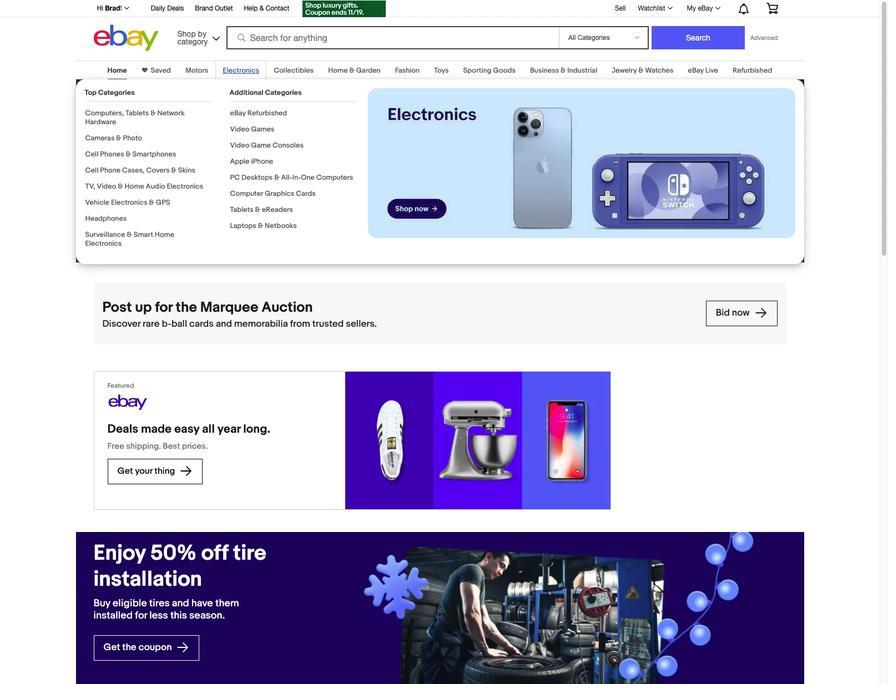 Task type: vqa. For each thing, say whether or not it's contained in the screenshot.
the Apple iPhone
yes



Task type: describe. For each thing, give the bounding box(es) containing it.
for inside enjoy 50% off tire installation buy eligible tires and have them installed for less this season.
[[135, 610, 147, 622]]

iphone
[[251, 157, 273, 166]]

hardware
[[85, 118, 116, 127]]

now for shop
[[128, 189, 146, 200]]

them
[[215, 598, 239, 610]]

vehicle
[[85, 198, 109, 207]]

your shopping cart image
[[766, 3, 779, 14]]

in-
[[292, 173, 301, 182]]

electronics - shop now image
[[368, 88, 795, 238]]

bid
[[716, 308, 730, 319]]

graphics
[[265, 189, 294, 198]]

jewelry & watches
[[612, 66, 674, 75]]

outlet
[[215, 4, 233, 12]]

engine
[[94, 157, 125, 169]]

watchlist link
[[632, 2, 678, 15]]

additional
[[230, 88, 263, 97]]

cards
[[189, 319, 214, 330]]

smartphones
[[133, 150, 176, 159]]

refurbished link
[[733, 66, 772, 75]]

ebay refurbished
[[230, 109, 287, 118]]

and inside enjoy 50% off tire installation buy eligible tires and have them installed for less this season.
[[172, 598, 189, 610]]

video game consoles
[[230, 141, 304, 150]]

video game consoles link
[[230, 141, 304, 150]]

& left skins
[[171, 166, 177, 175]]

get for get the coupon
[[104, 642, 120, 653]]

computers
[[316, 173, 353, 182]]

sell
[[615, 4, 626, 12]]

advanced
[[751, 34, 778, 41]]

desktops
[[241, 173, 273, 182]]

deals inside account navigation
[[167, 4, 184, 12]]

and inside post up for the marquee auction discover rare b-ball cards and memorabilia from trusted sellers.
[[216, 319, 232, 330]]

category
[[177, 37, 208, 46]]

video games
[[230, 125, 275, 134]]

cell for cell phone cases, covers & skins
[[85, 166, 99, 175]]

daily deals link
[[151, 3, 184, 15]]

tv, video & home audio electronics link
[[85, 182, 203, 191]]

cylinder
[[178, 145, 215, 157]]

engines,
[[136, 145, 176, 157]]

collectibles
[[274, 66, 314, 75]]

my ebay
[[687, 4, 713, 12]]

business & industrial
[[530, 66, 598, 75]]

& left 'photo'
[[116, 134, 121, 143]]

50%
[[150, 541, 197, 567]]

and inside keep your ride running smoothly discover engines, cylinder heads, and engine mounts.
[[250, 145, 267, 157]]

free
[[107, 441, 124, 452]]

vehicle electronics & gps
[[85, 198, 170, 207]]

laptops
[[230, 222, 256, 230]]

computer graphics cards link
[[230, 189, 316, 198]]

installed
[[94, 610, 133, 622]]

consoles
[[273, 141, 304, 150]]

photo
[[123, 134, 142, 143]]

computers, tablets & network hardware link
[[85, 109, 185, 127]]

& right business at right top
[[561, 66, 566, 75]]

tire
[[233, 541, 266, 567]]

shipping.
[[126, 441, 161, 452]]

vehicle electronics & gps link
[[85, 198, 170, 207]]

computers,
[[85, 109, 124, 118]]

shop now
[[104, 189, 148, 200]]

computers, tablets & network hardware
[[85, 109, 185, 127]]

garden
[[356, 66, 381, 75]]

the inside post up for the marquee auction discover rare b-ball cards and memorabilia from trusted sellers.
[[176, 299, 197, 316]]

electronics down the tv, video & home audio electronics link
[[111, 198, 148, 207]]

surveillance
[[85, 230, 125, 239]]

help
[[244, 4, 258, 12]]

home inside surveillance & smart home electronics
[[155, 230, 174, 239]]

main content containing keep your ride running smoothly
[[0, 54, 880, 685]]

& inside computers, tablets & network hardware
[[151, 109, 156, 118]]

coupon
[[139, 642, 172, 653]]

get the coupon link
[[94, 636, 200, 661]]

& right phones
[[126, 150, 131, 159]]

surveillance & smart home electronics
[[85, 230, 174, 248]]

tablets & ereaders link
[[230, 205, 293, 214]]

watches
[[645, 66, 674, 75]]

shop by category
[[177, 29, 208, 46]]

ebay refurbished link
[[230, 109, 287, 118]]

home left garden on the top left of the page
[[328, 66, 348, 75]]

Search for anything text field
[[228, 27, 557, 48]]

shop by category button
[[172, 25, 222, 49]]

video games link
[[230, 125, 275, 134]]

categories for tablets
[[98, 88, 135, 97]]

get the coupon image
[[303, 1, 386, 17]]

deals inside deals made easy all year long. free shipping. best prices.
[[107, 422, 138, 437]]

keep your ride running smoothly discover engines, cylinder heads, and engine mounts.
[[94, 88, 267, 169]]

home & garden
[[328, 66, 381, 75]]

enjoy 50% off tire installation link
[[94, 541, 278, 593]]

ebay live link
[[688, 66, 718, 75]]

eligible
[[113, 598, 147, 610]]

post
[[102, 299, 132, 316]]

this
[[170, 610, 187, 622]]

pc
[[230, 173, 240, 182]]

now for bid
[[732, 308, 750, 319]]

fashion link
[[395, 66, 420, 75]]

advanced link
[[745, 27, 784, 49]]

sell link
[[610, 4, 631, 12]]

video for video game consoles
[[230, 141, 250, 150]]

video for video games
[[230, 125, 250, 134]]

network
[[157, 109, 185, 118]]

home down cases,
[[125, 182, 144, 191]]

industrial
[[568, 66, 598, 75]]

off
[[201, 541, 228, 567]]

toys link
[[434, 66, 449, 75]]

shop for shop by category
[[177, 29, 196, 38]]

easy
[[174, 422, 199, 437]]

ball
[[172, 319, 187, 330]]

electronics up additional
[[223, 66, 259, 75]]

cell phone cases, covers & skins link
[[85, 166, 195, 175]]

heads,
[[217, 145, 247, 157]]

all
[[202, 422, 215, 437]]

discover inside keep your ride running smoothly discover engines, cylinder heads, and engine mounts.
[[94, 145, 134, 157]]

netbooks
[[265, 222, 297, 230]]

1 horizontal spatial refurbished
[[733, 66, 772, 75]]

smart
[[134, 230, 153, 239]]

ebay for live
[[688, 66, 704, 75]]

thing
[[154, 466, 175, 477]]

electronics inside surveillance & smart home electronics
[[85, 239, 122, 248]]



Task type: locate. For each thing, give the bounding box(es) containing it.
sellers.
[[346, 319, 377, 330]]

headphones link
[[85, 214, 127, 223]]

shop inside main content
[[104, 189, 126, 200]]

1 horizontal spatial tablets
[[230, 205, 254, 214]]

tablets inside 'additional categories' element
[[230, 205, 254, 214]]

1 vertical spatial discover
[[102, 319, 141, 330]]

home & garden link
[[328, 66, 381, 75]]

one
[[301, 173, 315, 182]]

home right smart
[[155, 230, 174, 239]]

ebay for refurbished
[[230, 109, 246, 118]]

1 vertical spatial refurbished
[[247, 109, 287, 118]]

games
[[251, 125, 275, 134]]

0 vertical spatial and
[[250, 145, 267, 157]]

refurbished down advanced
[[733, 66, 772, 75]]

0 vertical spatial the
[[176, 299, 197, 316]]

1 horizontal spatial shop
[[177, 29, 196, 38]]

motors
[[185, 66, 208, 75]]

tires
[[149, 598, 170, 610]]

watchlist
[[638, 4, 665, 12]]

1 horizontal spatial the
[[176, 299, 197, 316]]

phones
[[100, 150, 124, 159]]

0 vertical spatial discover
[[94, 145, 134, 157]]

top
[[85, 88, 96, 97]]

featured
[[107, 382, 134, 390]]

season.
[[189, 610, 225, 622]]

for inside post up for the marquee auction discover rare b-ball cards and memorabilia from trusted sellers.
[[155, 299, 173, 316]]

ebay left live
[[688, 66, 704, 75]]

computer
[[230, 189, 263, 198]]

toys
[[434, 66, 449, 75]]

audio
[[146, 182, 165, 191]]

my ebay link
[[681, 2, 725, 15]]

year
[[217, 422, 241, 437]]

laptops & netbooks
[[230, 222, 297, 230]]

tablets
[[125, 109, 149, 118], [230, 205, 254, 214]]

main content
[[0, 54, 880, 685]]

ebay inside my ebay link
[[698, 4, 713, 12]]

electronics down headphones link in the left of the page
[[85, 239, 122, 248]]

shop inside shop by category
[[177, 29, 196, 38]]

0 horizontal spatial and
[[172, 598, 189, 610]]

0 vertical spatial for
[[155, 299, 173, 316]]

1 vertical spatial shop
[[104, 189, 126, 200]]

post up for the marquee auction discover rare b-ball cards and memorabilia from trusted sellers.
[[102, 299, 377, 330]]

your down saved
[[149, 88, 192, 114]]

& left all-
[[274, 173, 280, 182]]

1 vertical spatial deals
[[107, 422, 138, 437]]

enjoy 50% off tire installation buy eligible tires and have them installed for less this season.
[[94, 541, 266, 622]]

& up vehicle electronics & gps link
[[118, 182, 123, 191]]

for up b-
[[155, 299, 173, 316]]

mounts.
[[127, 157, 164, 169]]

tablets inside computers, tablets & network hardware
[[125, 109, 149, 118]]

0 vertical spatial shop
[[177, 29, 196, 38]]

long.
[[243, 422, 270, 437]]

skins
[[178, 166, 195, 175]]

0 horizontal spatial refurbished
[[247, 109, 287, 118]]

contact
[[266, 4, 289, 12]]

jewelry & watches link
[[612, 66, 674, 75]]

0 vertical spatial deals
[[167, 4, 184, 12]]

video right tv,
[[97, 182, 116, 191]]

surveillance & smart home electronics link
[[85, 230, 174, 248]]

categories
[[98, 88, 135, 97], [265, 88, 302, 97]]

headphones
[[85, 214, 127, 223]]

help & contact link
[[244, 3, 289, 15]]

discover inside post up for the marquee auction discover rare b-ball cards and memorabilia from trusted sellers.
[[102, 319, 141, 330]]

& inside account navigation
[[260, 4, 264, 12]]

ebay inside 'additional categories' element
[[230, 109, 246, 118]]

laptops & netbooks link
[[230, 222, 297, 230]]

2 vertical spatial video
[[97, 182, 116, 191]]

cameras & photo link
[[85, 134, 142, 143]]

shop for shop now
[[104, 189, 126, 200]]

marquee
[[200, 299, 258, 316]]

refurbished
[[733, 66, 772, 75], [247, 109, 287, 118]]

& up "laptops & netbooks" link at the left of page
[[255, 205, 260, 214]]

discover down cameras & photo link
[[94, 145, 134, 157]]

account navigation
[[91, 0, 786, 19]]

jewelry
[[612, 66, 637, 75]]

refurbished up games
[[247, 109, 287, 118]]

categories up computers,
[[98, 88, 135, 97]]

0 horizontal spatial the
[[122, 642, 136, 653]]

up
[[135, 299, 152, 316]]

1 vertical spatial video
[[230, 141, 250, 150]]

1 cell from the top
[[85, 150, 99, 159]]

deals made easy all year long. free shipping. best prices.
[[107, 422, 270, 452]]

0 vertical spatial get
[[117, 466, 133, 477]]

0 horizontal spatial tablets
[[125, 109, 149, 118]]

tablets up laptops
[[230, 205, 254, 214]]

top categories element
[[85, 88, 212, 255]]

get for get your thing
[[117, 466, 133, 477]]

cards
[[296, 189, 316, 198]]

tablets up 'photo'
[[125, 109, 149, 118]]

daily deals
[[151, 4, 184, 12]]

discover down post
[[102, 319, 141, 330]]

video up "apple" at the left of the page
[[230, 141, 250, 150]]

0 horizontal spatial shop
[[104, 189, 126, 200]]

live
[[705, 66, 718, 75]]

ebay live
[[688, 66, 718, 75]]

& right help
[[260, 4, 264, 12]]

from
[[290, 319, 310, 330]]

cell for cell phones & smartphones
[[85, 150, 99, 159]]

1 horizontal spatial for
[[155, 299, 173, 316]]

for down eligible
[[135, 610, 147, 622]]

0 horizontal spatial now
[[128, 189, 146, 200]]

and down marquee
[[216, 319, 232, 330]]

your for ride
[[149, 88, 192, 114]]

1 vertical spatial get
[[104, 642, 120, 653]]

ereaders
[[262, 205, 293, 214]]

& down tablets & ereaders on the left of the page
[[258, 222, 263, 230]]

& left garden on the top left of the page
[[349, 66, 355, 75]]

buy
[[94, 598, 110, 610]]

0 horizontal spatial for
[[135, 610, 147, 622]]

deals right the daily
[[167, 4, 184, 12]]

video up heads,
[[230, 125, 250, 134]]

& left 'network'
[[151, 109, 156, 118]]

1 vertical spatial tablets
[[230, 205, 254, 214]]

game
[[251, 141, 271, 150]]

prices.
[[182, 441, 208, 452]]

1 vertical spatial ebay
[[688, 66, 704, 75]]

apple iphone
[[230, 157, 273, 166]]

sporting goods
[[463, 66, 516, 75]]

your left thing
[[135, 466, 152, 477]]

your for thing
[[135, 466, 152, 477]]

memorabilia
[[234, 319, 288, 330]]

my
[[687, 4, 696, 12]]

your inside keep your ride running smoothly discover engines, cylinder heads, and engine mounts.
[[149, 88, 192, 114]]

0 vertical spatial refurbished
[[733, 66, 772, 75]]

2 cell from the top
[[85, 166, 99, 175]]

0 horizontal spatial deals
[[107, 422, 138, 437]]

get down installed
[[104, 642, 120, 653]]

2 horizontal spatial and
[[250, 145, 267, 157]]

deals up free
[[107, 422, 138, 437]]

& right jewelry
[[639, 66, 644, 75]]

1 vertical spatial for
[[135, 610, 147, 622]]

electronics link
[[223, 66, 259, 75]]

daily
[[151, 4, 165, 12]]

installation
[[94, 567, 202, 593]]

cell
[[85, 150, 99, 159], [85, 166, 99, 175]]

the up ball
[[176, 299, 197, 316]]

shop down phone at the left of the page
[[104, 189, 126, 200]]

ebay right my
[[698, 4, 713, 12]]

discover
[[94, 145, 134, 157], [102, 319, 141, 330]]

the left coupon
[[122, 642, 136, 653]]

bid now link
[[706, 301, 778, 326]]

smoothly
[[173, 114, 264, 140]]

computer graphics cards
[[230, 189, 316, 198]]

1 horizontal spatial and
[[216, 319, 232, 330]]

2 vertical spatial and
[[172, 598, 189, 610]]

cameras
[[85, 134, 115, 143]]

ebay
[[698, 4, 713, 12], [688, 66, 704, 75], [230, 109, 246, 118]]

rare
[[143, 319, 160, 330]]

shop left by
[[177, 29, 196, 38]]

0 vertical spatial tablets
[[125, 109, 149, 118]]

1 horizontal spatial categories
[[265, 88, 302, 97]]

1 horizontal spatial now
[[732, 308, 750, 319]]

1 vertical spatial your
[[135, 466, 152, 477]]

0 vertical spatial ebay
[[698, 4, 713, 12]]

video inside "top categories" element
[[97, 182, 116, 191]]

0 vertical spatial video
[[230, 125, 250, 134]]

get down free
[[117, 466, 133, 477]]

and up this
[[172, 598, 189, 610]]

by
[[198, 29, 206, 38]]

ebay up video games link
[[230, 109, 246, 118]]

categories down 'collectibles' link
[[265, 88, 302, 97]]

brad
[[105, 4, 120, 12]]

trusted
[[312, 319, 344, 330]]

home up 'top categories'
[[107, 66, 127, 75]]

1 horizontal spatial deals
[[167, 4, 184, 12]]

0 vertical spatial now
[[128, 189, 146, 200]]

none submit inside the shop by category banner
[[652, 26, 745, 49]]

1 categories from the left
[[98, 88, 135, 97]]

1 vertical spatial and
[[216, 319, 232, 330]]

& left gps
[[149, 198, 154, 207]]

running
[[94, 114, 168, 140]]

hi
[[97, 4, 103, 12]]

cell up tv,
[[85, 166, 99, 175]]

2 categories from the left
[[265, 88, 302, 97]]

cell phone cases, covers & skins
[[85, 166, 195, 175]]

apple iphone link
[[230, 157, 273, 166]]

0 vertical spatial your
[[149, 88, 192, 114]]

0 horizontal spatial categories
[[98, 88, 135, 97]]

1 vertical spatial cell
[[85, 166, 99, 175]]

phone
[[100, 166, 121, 175]]

& left smart
[[127, 230, 132, 239]]

refurbished inside 'additional categories' element
[[247, 109, 287, 118]]

0 vertical spatial cell
[[85, 150, 99, 159]]

shop by category banner
[[91, 0, 786, 54]]

covers
[[146, 166, 170, 175]]

& inside surveillance & smart home electronics
[[127, 230, 132, 239]]

cell down 'cameras'
[[85, 150, 99, 159]]

categories for refurbished
[[265, 88, 302, 97]]

business
[[530, 66, 559, 75]]

None submit
[[652, 26, 745, 49]]

electronics down skins
[[167, 182, 203, 191]]

brand
[[195, 4, 213, 12]]

1 vertical spatial the
[[122, 642, 136, 653]]

1 vertical spatial now
[[732, 308, 750, 319]]

additional categories element
[[230, 88, 357, 255]]

and up "iphone"
[[250, 145, 267, 157]]

2 vertical spatial ebay
[[230, 109, 246, 118]]



